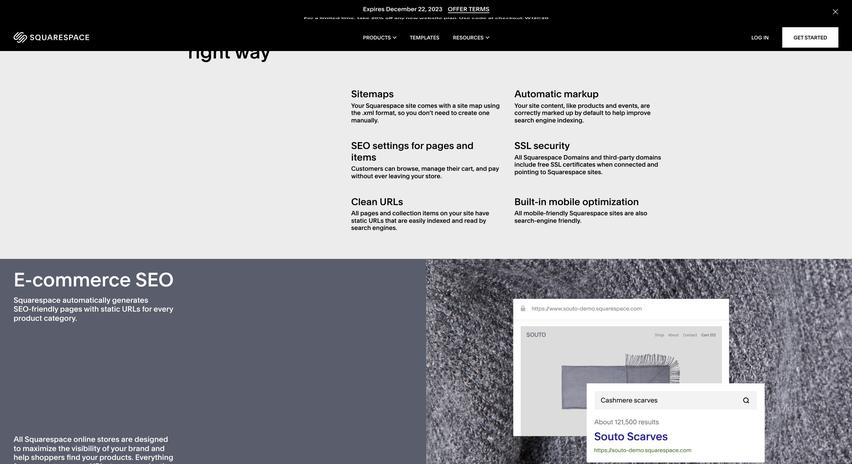 Task type: vqa. For each thing, say whether or not it's contained in the screenshot.
website at the top
yes



Task type: describe. For each thing, give the bounding box(es) containing it.
settings
[[373, 140, 409, 151]]

and left read
[[452, 217, 463, 224]]

site right so
[[406, 102, 416, 109]]

third-
[[603, 153, 619, 161]]

your inside seo settings for pages and items customers can browse, manage their cart, and pay without ever leaving your store.
[[411, 172, 424, 180]]

are inside clean urls all pages and collection items on your site have static urls that are easily indexed and read by search engines.
[[398, 217, 408, 224]]

urls inside "all squarespace online stores are designed to maximize the visibility of your brand and help shoppers find your products. everything from your store page urls to your navigat"
[[90, 462, 108, 464]]

include
[[515, 161, 536, 169]]

your inside sitemaps your squarespace site comes with a site map using the .xml format, so you don't need to create one manually.
[[351, 102, 364, 109]]

e-
[[14, 268, 32, 291]]

indexing.
[[557, 116, 584, 124]]

take
[[357, 15, 370, 20]]

automatic markup your site content, like products and events, are correctly marked up by default to help improve search engine indexing.
[[515, 88, 651, 124]]

the inside sitemaps your squarespace site comes with a site map using the .xml format, so you don't need to create one manually.
[[351, 109, 361, 117]]

site inside clean urls all pages and collection items on your site have static urls that are easily indexed and read by search engines.
[[463, 209, 474, 217]]

squarespace down domains
[[548, 168, 586, 176]]

templates link
[[410, 24, 439, 51]]

engines.
[[372, 224, 397, 232]]

engine inside built-in mobile optimization all mobile-friendly squarespace sites are also search-engine friendly.
[[537, 217, 557, 224]]

with for sitemaps
[[439, 102, 451, 109]]

for inside seo settings for pages and items customers can browse, manage their cart, and pay without ever leaving your store.
[[411, 140, 424, 151]]

to inside sitemaps your squarespace site comes with a site map using the .xml format, so you don't need to create one manually.
[[451, 109, 457, 117]]

certificates
[[563, 161, 596, 169]]

at
[[488, 15, 493, 20]]

visibility
[[72, 444, 100, 453]]

everything
[[135, 453, 173, 462]]

domains
[[636, 153, 661, 161]]

all inside "all squarespace online stores are designed to maximize the visibility of your brand and help shoppers find your products. everything from your store page urls to your navigat"
[[14, 435, 23, 444]]

designed
[[134, 435, 168, 444]]

seo‑friendly
[[14, 305, 58, 314]]

squarespace inside the squarespace automatically generates seo‑friendly pages with static urls for every product category.
[[14, 296, 61, 305]]

for a limited time, take 20% off any new website plan. use code at checkout: w12c20
[[304, 15, 548, 20]]

squarespace inside sitemaps your squarespace site comes with a site map using the .xml format, so you don't need to create one manually.
[[366, 102, 404, 109]]

page
[[70, 462, 88, 464]]

way
[[235, 40, 271, 63]]

0 horizontal spatial ssl
[[515, 140, 531, 151]]

and inside automatic markup your site content, like products and events, are correctly marked up by default to help improve search engine indexing.
[[606, 102, 617, 109]]

checkout:
[[495, 15, 524, 20]]

static inside the squarespace automatically generates seo‑friendly pages with static urls for every product category.
[[101, 305, 120, 314]]

engine inside automatic markup your site content, like products and events, are correctly marked up by default to help improve search engine indexing.
[[536, 116, 556, 124]]

like
[[566, 102, 576, 109]]

security
[[534, 140, 570, 151]]

free
[[538, 161, 549, 169]]

seo settings for pages and items customers can browse, manage their cart, and pay without ever leaving your store.
[[351, 140, 499, 180]]

read
[[464, 217, 478, 224]]

log             in link
[[752, 34, 769, 41]]

the inside "all squarespace online stores are designed to maximize the visibility of your brand and help shoppers find your products. everything from your store page urls to your navigat"
[[58, 444, 70, 453]]

optimization
[[582, 196, 639, 207]]

started
[[805, 34, 827, 41]]

pages for for
[[426, 140, 454, 151]]

in
[[538, 196, 547, 207]]

squarespace down security
[[524, 153, 562, 161]]

log
[[752, 34, 762, 41]]

in
[[764, 34, 769, 41]]

manage
[[421, 165, 445, 173]]

items inside clean urls all pages and collection items on your site have static urls that are easily indexed and read by search engines.
[[423, 209, 439, 217]]

log             in
[[752, 34, 769, 41]]

search inside automatic markup your site content, like products and events, are correctly marked up by default to help improve search engine indexing.
[[515, 116, 534, 124]]

that
[[385, 217, 397, 224]]

products
[[363, 34, 391, 41]]

with for squarespace
[[84, 305, 99, 314]]

events,
[[618, 102, 639, 109]]

so
[[398, 109, 405, 117]]

sites.
[[588, 168, 603, 176]]

help inside automatic markup your site content, like products and events, are correctly marked up by default to help improve search engine indexing.
[[612, 109, 625, 117]]

content,
[[541, 102, 565, 109]]

built
[[188, 21, 228, 44]]

easily
[[409, 217, 426, 224]]

maximize
[[23, 444, 57, 453]]

shoppers
[[31, 453, 65, 462]]

1 horizontal spatial ssl
[[551, 161, 561, 169]]

products
[[578, 102, 604, 109]]

by inside clean urls all pages and collection items on your site have static urls that are easily indexed and read by search engines.
[[479, 217, 486, 224]]

need
[[435, 109, 450, 117]]

customers
[[351, 165, 383, 173]]

squarespace inside "all squarespace online stores are designed to maximize the visibility of your brand and help shoppers find your products. everything from your store page urls to your navigat"
[[25, 435, 72, 444]]

online
[[74, 435, 95, 444]]

0 horizontal spatial a
[[315, 15, 318, 20]]

built-
[[515, 196, 538, 207]]

clean
[[351, 196, 378, 207]]

one
[[479, 109, 490, 117]]

products button
[[363, 24, 396, 51]]

and right connected on the top right of page
[[647, 161, 658, 169]]

and up the cart,
[[456, 140, 474, 151]]

connected
[[614, 161, 646, 169]]

help inside "all squarespace online stores are designed to maximize the visibility of your brand and help shoppers find your products. everything from your store page urls to your navigat"
[[14, 453, 29, 462]]

squarespace logo image
[[14, 32, 89, 43]]

all inside ssl security all squarespace domains and third-party domains include free ssl certificates when connected and pointing to squarespace sites.
[[515, 153, 522, 161]]

sitemaps
[[351, 88, 394, 100]]

a inside sitemaps your squarespace site comes with a site map using the .xml format, so you don't need to create one manually.
[[452, 102, 456, 109]]

pointing
[[515, 168, 539, 176]]

generates
[[112, 296, 148, 305]]

correctly
[[515, 109, 541, 117]]

search-
[[515, 217, 537, 224]]

brand
[[128, 444, 149, 453]]

can
[[385, 165, 395, 173]]

.xml
[[362, 109, 374, 117]]

w12c20
[[525, 15, 548, 20]]

website
[[419, 15, 442, 20]]

to inside automatic markup your site content, like products and events, are correctly marked up by default to help improve search engine indexing.
[[605, 109, 611, 117]]

cart,
[[461, 165, 474, 173]]

party
[[619, 153, 635, 161]]

automatic
[[515, 88, 562, 100]]

pages for all
[[360, 209, 378, 217]]

using
[[484, 102, 500, 109]]

code
[[472, 15, 486, 20]]

urls left that
[[369, 217, 384, 224]]

for
[[304, 15, 313, 20]]

plan.
[[444, 15, 458, 20]]

your down maximize
[[32, 462, 48, 464]]

are inside built-in mobile optimization all mobile-friendly squarespace sites are also search-engine friendly.
[[625, 209, 634, 217]]

and up sites.
[[591, 153, 602, 161]]

browse,
[[397, 165, 420, 173]]

pay
[[488, 165, 499, 173]]

resources
[[453, 34, 484, 41]]



Task type: locate. For each thing, give the bounding box(es) containing it.
are inside "all squarespace online stores are designed to maximize the visibility of your brand and help shoppers find your products. everything from your store page urls to your navigat"
[[121, 435, 133, 444]]

0 vertical spatial ssl
[[515, 140, 531, 151]]

squarespace down optimization
[[570, 209, 608, 217]]

squarespace
[[366, 102, 404, 109], [524, 153, 562, 161], [548, 168, 586, 176], [570, 209, 608, 217], [14, 296, 61, 305], [25, 435, 72, 444]]

1 vertical spatial engine
[[537, 217, 557, 224]]

help
[[612, 109, 625, 117], [14, 453, 29, 462]]

up
[[566, 109, 573, 117]]

built-in mobile optimization all mobile-friendly squarespace sites are also search-engine friendly.
[[515, 196, 647, 224]]

new
[[406, 15, 418, 20]]

0 vertical spatial seo
[[351, 140, 370, 151]]

are right that
[[398, 217, 408, 224]]

templates
[[410, 34, 439, 41]]

1 horizontal spatial by
[[575, 109, 582, 117]]

domains
[[564, 153, 589, 161]]

0 vertical spatial static
[[351, 217, 367, 224]]

map
[[469, 102, 482, 109]]

are
[[641, 102, 650, 109], [625, 209, 634, 217], [398, 217, 408, 224], [121, 435, 133, 444]]

all
[[515, 153, 522, 161], [351, 209, 359, 217], [515, 209, 522, 217], [14, 435, 23, 444]]

any
[[394, 15, 404, 20]]

0 vertical spatial engine
[[536, 116, 556, 124]]

0 vertical spatial help
[[612, 109, 625, 117]]

items inside seo settings for pages and items customers can browse, manage their cart, and pay without ever leaving your store.
[[351, 151, 376, 163]]

1 vertical spatial help
[[14, 453, 29, 462]]

for
[[411, 140, 424, 151], [142, 305, 152, 314]]

all down clean
[[351, 209, 359, 217]]

items
[[351, 151, 376, 163], [423, 209, 439, 217]]

to right need
[[451, 109, 457, 117]]

search inside clean urls all pages and collection items on your site have static urls that are easily indexed and read by search engines.
[[351, 224, 371, 232]]

20%
[[371, 15, 384, 20]]

from
[[14, 462, 30, 464]]

1 horizontal spatial the
[[233, 21, 263, 44]]

0 horizontal spatial items
[[351, 151, 376, 163]]

squarespace inside built-in mobile optimization all mobile-friendly squarespace sites are also search-engine friendly.
[[570, 209, 608, 217]]

every
[[154, 305, 173, 314]]

1 vertical spatial with
[[84, 305, 99, 314]]

and left events,
[[606, 102, 617, 109]]

mobile
[[549, 196, 580, 207]]

0 horizontal spatial the
[[58, 444, 70, 453]]

stores
[[97, 435, 119, 444]]

engine
[[536, 116, 556, 124], [537, 217, 557, 224]]

a right need
[[452, 102, 456, 109]]

get started
[[794, 34, 827, 41]]

a right for in the top left of the page
[[315, 15, 318, 20]]

2 your from the left
[[515, 102, 528, 109]]

seo up every
[[135, 268, 174, 291]]

squarespace up 'shoppers'
[[25, 435, 72, 444]]

are left "also"
[[625, 209, 634, 217]]

by right read
[[479, 217, 486, 224]]

0 vertical spatial a
[[315, 15, 318, 20]]

for left every
[[142, 305, 152, 314]]

format,
[[376, 109, 396, 117]]

mobile-
[[524, 209, 546, 217]]

and right brand in the left bottom of the page
[[151, 444, 165, 453]]

engine down in
[[537, 217, 557, 224]]

store
[[50, 462, 68, 464]]

your down brand in the left bottom of the page
[[119, 462, 134, 464]]

your right find
[[82, 453, 98, 462]]

with right comes
[[439, 102, 451, 109]]

1 horizontal spatial your
[[515, 102, 528, 109]]

also
[[635, 209, 647, 217]]

static url and google search result for scarf image
[[513, 299, 765, 463]]

for inside the squarespace automatically generates seo‑friendly pages with static urls for every product category.
[[142, 305, 152, 314]]

indexed
[[427, 217, 450, 224]]

squarespace up the product
[[14, 296, 61, 305]]

static inside clean urls all pages and collection items on your site have static urls that are easily indexed and read by search engines.
[[351, 217, 367, 224]]

pages up 'manage'
[[426, 140, 454, 151]]

a
[[315, 15, 318, 20], [452, 102, 456, 109]]

by right up
[[575, 109, 582, 117]]

0 horizontal spatial for
[[142, 305, 152, 314]]

friendly
[[546, 209, 568, 217]]

1 vertical spatial items
[[423, 209, 439, 217]]

1 vertical spatial ssl
[[551, 161, 561, 169]]

ssl right 'free'
[[551, 161, 561, 169]]

your down automatic
[[515, 102, 528, 109]]

pages down commerce
[[60, 305, 82, 314]]

manually.
[[351, 116, 379, 124]]

squarespace down sitemaps
[[366, 102, 404, 109]]

1 vertical spatial static
[[101, 305, 120, 314]]

with down the e-commerce seo in the bottom left of the page
[[84, 305, 99, 314]]

to down 'stores'
[[110, 462, 117, 464]]

e-commerce seo
[[14, 268, 174, 291]]

1 horizontal spatial static
[[351, 217, 367, 224]]

to right pointing
[[540, 168, 546, 176]]

1 vertical spatial search
[[351, 224, 371, 232]]

their
[[447, 165, 460, 173]]

items up the customers
[[351, 151, 376, 163]]

1 your from the left
[[351, 102, 364, 109]]

seo inside seo settings for pages and items customers can browse, manage their cart, and pay without ever leaving your store.
[[351, 140, 370, 151]]

2 horizontal spatial the
[[351, 109, 361, 117]]

your right on
[[449, 209, 462, 217]]

2 horizontal spatial pages
[[426, 140, 454, 151]]

1 vertical spatial the
[[351, 109, 361, 117]]

all up pointing
[[515, 153, 522, 161]]

leaving
[[389, 172, 410, 180]]

get started link
[[782, 27, 839, 48]]

0 horizontal spatial your
[[351, 102, 364, 109]]

static down clean
[[351, 217, 367, 224]]

friendly.
[[558, 217, 582, 224]]

1 horizontal spatial search
[[515, 116, 534, 124]]

all up 'from'
[[14, 435, 23, 444]]

search left marked
[[515, 116, 534, 124]]

seo
[[351, 140, 370, 151], [135, 268, 174, 291]]

by inside automatic markup your site content, like products and events, are correctly marked up by default to help improve search engine indexing.
[[575, 109, 582, 117]]

and
[[606, 102, 617, 109], [456, 140, 474, 151], [591, 153, 602, 161], [647, 161, 658, 169], [476, 165, 487, 173], [380, 209, 391, 217], [452, 217, 463, 224], [151, 444, 165, 453]]

to up 'from'
[[14, 444, 21, 453]]

site
[[406, 102, 416, 109], [457, 102, 468, 109], [529, 102, 540, 109], [463, 209, 474, 217]]

the inside built the right way
[[233, 21, 263, 44]]

get
[[794, 34, 804, 41]]

items left on
[[423, 209, 439, 217]]

1 vertical spatial pages
[[360, 209, 378, 217]]

help left 'shoppers'
[[14, 453, 29, 462]]

store.
[[425, 172, 442, 180]]

your right of
[[111, 444, 127, 453]]

1 vertical spatial by
[[479, 217, 486, 224]]

help left improve
[[612, 109, 625, 117]]

without
[[351, 172, 373, 180]]

0 horizontal spatial search
[[351, 224, 371, 232]]

1 horizontal spatial with
[[439, 102, 451, 109]]

site inside automatic markup your site content, like products and events, are correctly marked up by default to help improve search engine indexing.
[[529, 102, 540, 109]]

and up engines.
[[380, 209, 391, 217]]

site left the have
[[463, 209, 474, 217]]

ssl
[[515, 140, 531, 151], [551, 161, 561, 169]]

all inside built-in mobile optimization all mobile-friendly squarespace sites are also search-engine friendly.
[[515, 209, 522, 217]]

static down the e-commerce seo in the bottom left of the page
[[101, 305, 120, 314]]

0 vertical spatial by
[[575, 109, 582, 117]]

with inside sitemaps your squarespace site comes with a site map using the .xml format, so you don't need to create one manually.
[[439, 102, 451, 109]]

urls inside the squarespace automatically generates seo‑friendly pages with static urls for every product category.
[[122, 305, 140, 314]]

are right events,
[[641, 102, 650, 109]]

right
[[188, 40, 231, 63]]

automatically
[[62, 296, 110, 305]]

your up manually.
[[351, 102, 364, 109]]

products.
[[99, 453, 133, 462]]

all inside clean urls all pages and collection items on your site have static urls that are easily indexed and read by search engines.
[[351, 209, 359, 217]]

1 vertical spatial seo
[[135, 268, 174, 291]]

0 horizontal spatial seo
[[135, 268, 174, 291]]

urls
[[380, 196, 403, 207], [369, 217, 384, 224], [122, 305, 140, 314], [90, 462, 108, 464]]

and inside "all squarespace online stores are designed to maximize the visibility of your brand and help shoppers find your products. everything from your store page urls to your navigat"
[[151, 444, 165, 453]]

search left engines.
[[351, 224, 371, 232]]

0 vertical spatial with
[[439, 102, 451, 109]]

urls down of
[[90, 462, 108, 464]]

1 horizontal spatial a
[[452, 102, 456, 109]]

0 vertical spatial for
[[411, 140, 424, 151]]

0 horizontal spatial static
[[101, 305, 120, 314]]

your left store.
[[411, 172, 424, 180]]

are inside automatic markup your site content, like products and events, are correctly marked up by default to help improve search engine indexing.
[[641, 102, 650, 109]]

ssl up 'include'
[[515, 140, 531, 151]]

1 vertical spatial a
[[452, 102, 456, 109]]

squarespace automatically generates seo‑friendly pages with static urls for every product category.
[[14, 296, 173, 323]]

2 vertical spatial the
[[58, 444, 70, 453]]

your inside clean urls all pages and collection items on your site have static urls that are easily indexed and read by search engines.
[[449, 209, 462, 217]]

0 horizontal spatial pages
[[60, 305, 82, 314]]

are right 'stores'
[[121, 435, 133, 444]]

have
[[475, 209, 489, 217]]

urls left every
[[122, 305, 140, 314]]

1 horizontal spatial help
[[612, 109, 625, 117]]

to right the default
[[605, 109, 611, 117]]

pages down clean
[[360, 209, 378, 217]]

improve
[[627, 109, 651, 117]]

to inside ssl security all squarespace domains and third-party domains include free ssl certificates when connected and pointing to squarespace sites.
[[540, 168, 546, 176]]

site down automatic
[[529, 102, 540, 109]]

create
[[458, 109, 477, 117]]

urls up that
[[380, 196, 403, 207]]

your
[[351, 102, 364, 109], [515, 102, 528, 109]]

and left 'pay'
[[476, 165, 487, 173]]

when
[[597, 161, 613, 169]]

time,
[[341, 15, 356, 20]]

1 horizontal spatial items
[[423, 209, 439, 217]]

engine down content,
[[536, 116, 556, 124]]

0 horizontal spatial with
[[84, 305, 99, 314]]

collection
[[392, 209, 421, 217]]

0 vertical spatial the
[[233, 21, 263, 44]]

0 horizontal spatial by
[[479, 217, 486, 224]]

1 horizontal spatial seo
[[351, 140, 370, 151]]

scarf image
[[426, 259, 852, 464]]

by
[[575, 109, 582, 117], [479, 217, 486, 224]]

0 vertical spatial items
[[351, 151, 376, 163]]

limited
[[319, 15, 340, 20]]

all down built-
[[515, 209, 522, 217]]

site left map
[[457, 102, 468, 109]]

2 vertical spatial pages
[[60, 305, 82, 314]]

on
[[440, 209, 448, 217]]

off
[[385, 15, 393, 20]]

1 horizontal spatial pages
[[360, 209, 378, 217]]

ever
[[375, 172, 387, 180]]

product
[[14, 314, 42, 323]]

your inside automatic markup your site content, like products and events, are correctly marked up by default to help improve search engine indexing.
[[515, 102, 528, 109]]

of
[[102, 444, 109, 453]]

pages inside seo settings for pages and items customers can browse, manage their cart, and pay without ever leaving your store.
[[426, 140, 454, 151]]

with
[[439, 102, 451, 109], [84, 305, 99, 314]]

0 vertical spatial pages
[[426, 140, 454, 151]]

with inside the squarespace automatically generates seo‑friendly pages with static urls for every product category.
[[84, 305, 99, 314]]

all squarespace online stores are designed to maximize the visibility of your brand and help shoppers find your products. everything from your store page urls to your navigat
[[14, 435, 174, 464]]

pages inside clean urls all pages and collection items on your site have static urls that are easily indexed and read by search engines.
[[360, 209, 378, 217]]

0 vertical spatial search
[[515, 116, 534, 124]]

0 horizontal spatial help
[[14, 453, 29, 462]]

for up browse,
[[411, 140, 424, 151]]

1 horizontal spatial for
[[411, 140, 424, 151]]

1 vertical spatial for
[[142, 305, 152, 314]]

seo up the customers
[[351, 140, 370, 151]]

category.
[[44, 314, 77, 323]]

pages inside the squarespace automatically generates seo‑friendly pages with static urls for every product category.
[[60, 305, 82, 314]]



